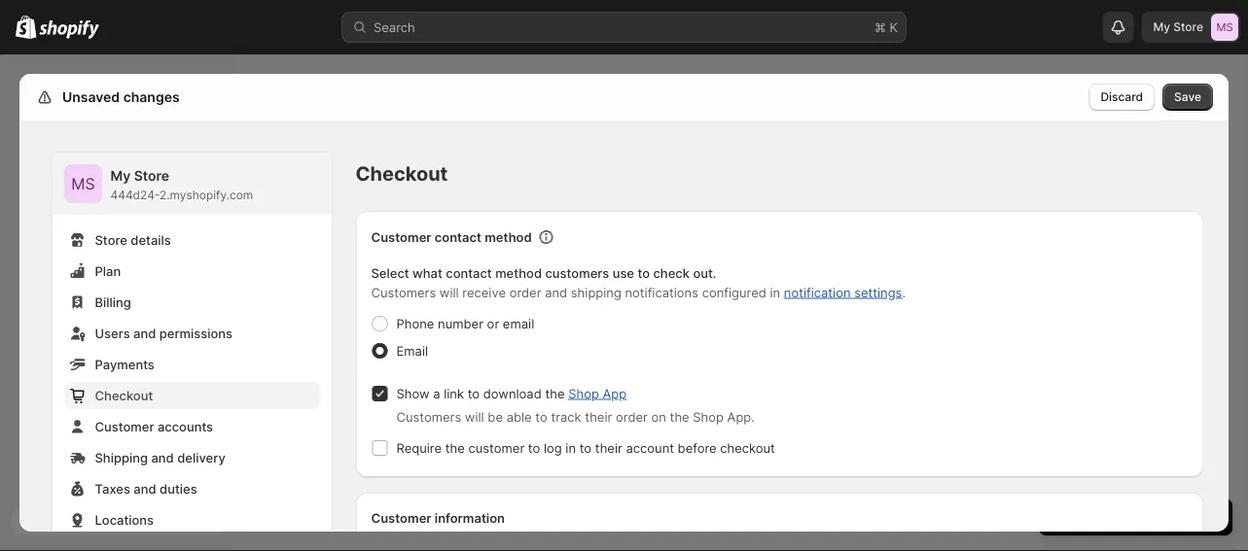 Task type: locate. For each thing, give the bounding box(es) containing it.
checkout
[[356, 162, 448, 186], [95, 388, 153, 403]]

checkout inside shop settings menu element
[[95, 388, 153, 403]]

0 horizontal spatial will
[[440, 285, 459, 300]]

plan link
[[64, 258, 321, 285]]

require the customer to log in to their account before checkout
[[397, 441, 776, 456]]

the right require
[[446, 441, 465, 456]]

customer
[[371, 230, 432, 245], [95, 420, 154, 435], [371, 511, 432, 526]]

0 vertical spatial contact
[[435, 230, 482, 245]]

customer up shipping
[[95, 420, 154, 435]]

shipping
[[95, 451, 148, 466]]

store up 444d24-
[[134, 168, 169, 184]]

method inside select what contact method customers use to check out. customers will receive order and shipping notifications configured in notification settings .
[[496, 266, 542, 281]]

save
[[1175, 90, 1202, 104]]

duties
[[160, 482, 197, 497]]

to
[[638, 266, 650, 281], [468, 386, 480, 402], [536, 410, 548, 425], [528, 441, 541, 456], [580, 441, 592, 456]]

discard
[[1101, 90, 1144, 104]]

shop up customers will be able to track their order on the shop app.
[[569, 386, 599, 402]]

the up track
[[545, 386, 565, 402]]

settings dialog
[[19, 74, 1229, 552]]

require
[[397, 441, 442, 456]]

phone
[[397, 316, 434, 331]]

1 vertical spatial checkout
[[95, 388, 153, 403]]

0 vertical spatial will
[[440, 285, 459, 300]]

0 horizontal spatial the
[[446, 441, 465, 456]]

checkout up the customer contact method
[[356, 162, 448, 186]]

their down shop app "link"
[[585, 410, 613, 425]]

0 vertical spatial method
[[485, 230, 532, 245]]

2 vertical spatial customer
[[371, 511, 432, 526]]

will
[[440, 285, 459, 300], [465, 410, 484, 425]]

0 vertical spatial my
[[1154, 20, 1171, 34]]

1 vertical spatial method
[[496, 266, 542, 281]]

order up email
[[510, 285, 542, 300]]

customer information
[[371, 511, 505, 526]]

changes
[[123, 89, 180, 106]]

contact up what
[[435, 230, 482, 245]]

billing
[[95, 295, 131, 310]]

contact up receive
[[446, 266, 492, 281]]

0 horizontal spatial order
[[510, 285, 542, 300]]

⌘
[[875, 19, 887, 35]]

my store image left 444d24-
[[64, 164, 103, 203]]

2 vertical spatial store
[[95, 233, 127, 248]]

their left the account at the bottom
[[595, 441, 623, 456]]

customer up select at the left of the page
[[371, 230, 432, 245]]

0 vertical spatial store
[[1174, 20, 1204, 34]]

shop
[[569, 386, 599, 402], [693, 410, 724, 425]]

customer accounts link
[[64, 414, 321, 441]]

my
[[1154, 20, 1171, 34], [110, 168, 131, 184]]

0 horizontal spatial shopify image
[[16, 15, 36, 39]]

1 horizontal spatial will
[[465, 410, 484, 425]]

in right configured
[[770, 285, 781, 300]]

save button
[[1163, 84, 1214, 111]]

customer left information
[[371, 511, 432, 526]]

1 horizontal spatial checkout
[[356, 162, 448, 186]]

method
[[485, 230, 532, 245], [496, 266, 542, 281]]

download
[[484, 386, 542, 402]]

unsaved changes
[[62, 89, 180, 106]]

0 horizontal spatial my store image
[[64, 164, 103, 203]]

0 vertical spatial customers
[[371, 285, 436, 300]]

and right taxes
[[134, 482, 156, 497]]

my store 444d24-2.myshopify.com
[[110, 168, 253, 202]]

will inside select what contact method customers use to check out. customers will receive order and shipping notifications configured in notification settings .
[[440, 285, 459, 300]]

checkout down payments
[[95, 388, 153, 403]]

1 vertical spatial contact
[[446, 266, 492, 281]]

0 horizontal spatial shop
[[569, 386, 599, 402]]

to right link
[[468, 386, 480, 402]]

1 vertical spatial store
[[134, 168, 169, 184]]

will left be
[[465, 410, 484, 425]]

1 vertical spatial shop
[[693, 410, 724, 425]]

and down the customer accounts
[[151, 451, 174, 466]]

or
[[487, 316, 500, 331]]

my store
[[1154, 20, 1204, 34]]

customers
[[371, 285, 436, 300], [397, 410, 462, 425]]

0 vertical spatial my store image
[[1212, 14, 1239, 41]]

1 horizontal spatial my
[[1154, 20, 1171, 34]]

0 vertical spatial in
[[770, 285, 781, 300]]

my store image right my store
[[1212, 14, 1239, 41]]

customers down a
[[397, 410, 462, 425]]

payments
[[95, 357, 155, 372]]

to right able
[[536, 410, 548, 425]]

1 vertical spatial customer
[[95, 420, 154, 435]]

users and permissions
[[95, 326, 233, 341]]

store up plan
[[95, 233, 127, 248]]

order left the on
[[616, 410, 648, 425]]

notifications
[[625, 285, 699, 300]]

will down what
[[440, 285, 459, 300]]

order
[[510, 285, 542, 300], [616, 410, 648, 425]]

shopify image
[[16, 15, 36, 39], [39, 20, 100, 39]]

permissions
[[159, 326, 233, 341]]

the
[[545, 386, 565, 402], [670, 410, 690, 425], [446, 441, 465, 456]]

and for permissions
[[133, 326, 156, 341]]

to right use
[[638, 266, 650, 281]]

and
[[545, 285, 568, 300], [133, 326, 156, 341], [151, 451, 174, 466], [134, 482, 156, 497]]

information
[[435, 511, 505, 526]]

settings
[[58, 89, 114, 106]]

store up save
[[1174, 20, 1204, 34]]

taxes and duties link
[[64, 476, 321, 503]]

in
[[770, 285, 781, 300], [566, 441, 576, 456]]

what
[[413, 266, 443, 281]]

users
[[95, 326, 130, 341]]

my up save button
[[1154, 20, 1171, 34]]

2 vertical spatial the
[[446, 441, 465, 456]]

customer for customer accounts
[[95, 420, 154, 435]]

customer inside shop settings menu element
[[95, 420, 154, 435]]

customers down select at the left of the page
[[371, 285, 436, 300]]

1 horizontal spatial the
[[545, 386, 565, 402]]

in inside select what contact method customers use to check out. customers will receive order and shipping notifications configured in notification settings .
[[770, 285, 781, 300]]

on
[[652, 410, 667, 425]]

show
[[397, 386, 430, 402]]

users and permissions link
[[64, 320, 321, 347]]

and down customers
[[545, 285, 568, 300]]

1 vertical spatial customers
[[397, 410, 462, 425]]

1 vertical spatial my
[[110, 168, 131, 184]]

0 horizontal spatial in
[[566, 441, 576, 456]]

444d24-
[[110, 188, 160, 202]]

1 vertical spatial my store image
[[64, 164, 103, 203]]

1 horizontal spatial order
[[616, 410, 648, 425]]

1 vertical spatial order
[[616, 410, 648, 425]]

accounts
[[158, 420, 213, 435]]

1 vertical spatial will
[[465, 410, 484, 425]]

shop left the app.
[[693, 410, 724, 425]]

0 horizontal spatial my
[[110, 168, 131, 184]]

my up 444d24-
[[110, 168, 131, 184]]

customer
[[469, 441, 525, 456]]

0 vertical spatial order
[[510, 285, 542, 300]]

able
[[507, 410, 532, 425]]

phone number or email
[[397, 316, 535, 331]]

1 horizontal spatial in
[[770, 285, 781, 300]]

and right the users
[[133, 326, 156, 341]]

1 horizontal spatial store
[[134, 168, 169, 184]]

store
[[1174, 20, 1204, 34], [134, 168, 169, 184], [95, 233, 127, 248]]

shipping and delivery link
[[64, 445, 321, 472]]

1 vertical spatial the
[[670, 410, 690, 425]]

store inside my store 444d24-2.myshopify.com
[[134, 168, 169, 184]]

my inside my store 444d24-2.myshopify.com
[[110, 168, 131, 184]]

their
[[585, 410, 613, 425], [595, 441, 623, 456]]

dialog
[[1237, 74, 1249, 552]]

contact
[[435, 230, 482, 245], [446, 266, 492, 281]]

search
[[374, 19, 415, 35]]

customer for customer contact method
[[371, 230, 432, 245]]

store details
[[95, 233, 171, 248]]

in right log
[[566, 441, 576, 456]]

0 horizontal spatial checkout
[[95, 388, 153, 403]]

my store image
[[1212, 14, 1239, 41], [64, 164, 103, 203]]

shipping
[[571, 285, 622, 300]]

account
[[626, 441, 675, 456]]

1 vertical spatial their
[[595, 441, 623, 456]]

0 vertical spatial customer
[[371, 230, 432, 245]]

receive
[[463, 285, 506, 300]]

2 horizontal spatial store
[[1174, 20, 1204, 34]]

the right the on
[[670, 410, 690, 425]]

app
[[603, 386, 627, 402]]

1 horizontal spatial shopify image
[[39, 20, 100, 39]]

1 horizontal spatial my store image
[[1212, 14, 1239, 41]]



Task type: vqa. For each thing, say whether or not it's contained in the screenshot.
"in" to the bottom
yes



Task type: describe. For each thing, give the bounding box(es) containing it.
configured
[[702, 285, 767, 300]]

⌘ k
[[875, 19, 898, 35]]

delivery
[[177, 451, 226, 466]]

shipping and delivery
[[95, 451, 226, 466]]

shop app link
[[569, 386, 627, 402]]

0 vertical spatial checkout
[[356, 162, 448, 186]]

notification settings link
[[784, 285, 903, 300]]

number
[[438, 316, 484, 331]]

taxes
[[95, 482, 130, 497]]

select what contact method customers use to check out. customers will receive order and shipping notifications configured in notification settings .
[[371, 266, 906, 300]]

checkout link
[[64, 383, 321, 410]]

contact inside select what contact method customers use to check out. customers will receive order and shipping notifications configured in notification settings .
[[446, 266, 492, 281]]

and for delivery
[[151, 451, 174, 466]]

0 vertical spatial shop
[[569, 386, 599, 402]]

and for duties
[[134, 482, 156, 497]]

select
[[371, 266, 409, 281]]

my store image inside shop settings menu element
[[64, 164, 103, 203]]

checkout
[[721, 441, 776, 456]]

taxes and duties
[[95, 482, 197, 497]]

use
[[613, 266, 635, 281]]

unsaved
[[62, 89, 120, 106]]

1 vertical spatial in
[[566, 441, 576, 456]]

store details link
[[64, 227, 321, 254]]

to right log
[[580, 441, 592, 456]]

my for my store 444d24-2.myshopify.com
[[110, 168, 131, 184]]

customer contact method
[[371, 230, 532, 245]]

my for my store
[[1154, 20, 1171, 34]]

customer accounts
[[95, 420, 213, 435]]

locations link
[[64, 507, 321, 534]]

out.
[[693, 266, 717, 281]]

settings
[[855, 285, 903, 300]]

billing link
[[64, 289, 321, 316]]

and inside select what contact method customers use to check out. customers will receive order and shipping notifications configured in notification settings .
[[545, 285, 568, 300]]

be
[[488, 410, 503, 425]]

log
[[544, 441, 562, 456]]

notification
[[784, 285, 851, 300]]

0 vertical spatial the
[[545, 386, 565, 402]]

to inside select what contact method customers use to check out. customers will receive order and shipping notifications configured in notification settings .
[[638, 266, 650, 281]]

details
[[131, 233, 171, 248]]

customers inside select what contact method customers use to check out. customers will receive order and shipping notifications configured in notification settings .
[[371, 285, 436, 300]]

1 horizontal spatial shop
[[693, 410, 724, 425]]

store for my store
[[1174, 20, 1204, 34]]

check
[[654, 266, 690, 281]]

payments link
[[64, 351, 321, 379]]

.
[[903, 285, 906, 300]]

discard button
[[1090, 84, 1155, 111]]

customers
[[546, 266, 610, 281]]

to left log
[[528, 441, 541, 456]]

a
[[433, 386, 440, 402]]

2 horizontal spatial the
[[670, 410, 690, 425]]

customer for customer information
[[371, 511, 432, 526]]

show a link to download the shop app
[[397, 386, 627, 402]]

store for my store 444d24-2.myshopify.com
[[134, 168, 169, 184]]

email
[[397, 344, 428, 359]]

ms button
[[64, 164, 103, 203]]

app.
[[728, 410, 755, 425]]

link
[[444, 386, 464, 402]]

plan
[[95, 264, 121, 279]]

shop settings menu element
[[52, 153, 332, 552]]

0 horizontal spatial store
[[95, 233, 127, 248]]

before
[[678, 441, 717, 456]]

k
[[890, 19, 898, 35]]

track
[[551, 410, 582, 425]]

2.myshopify.com
[[160, 188, 253, 202]]

customers will be able to track their order on the shop app.
[[397, 410, 755, 425]]

0 vertical spatial their
[[585, 410, 613, 425]]

email
[[503, 316, 535, 331]]

order inside select what contact method customers use to check out. customers will receive order and shipping notifications configured in notification settings .
[[510, 285, 542, 300]]

locations
[[95, 513, 154, 528]]



